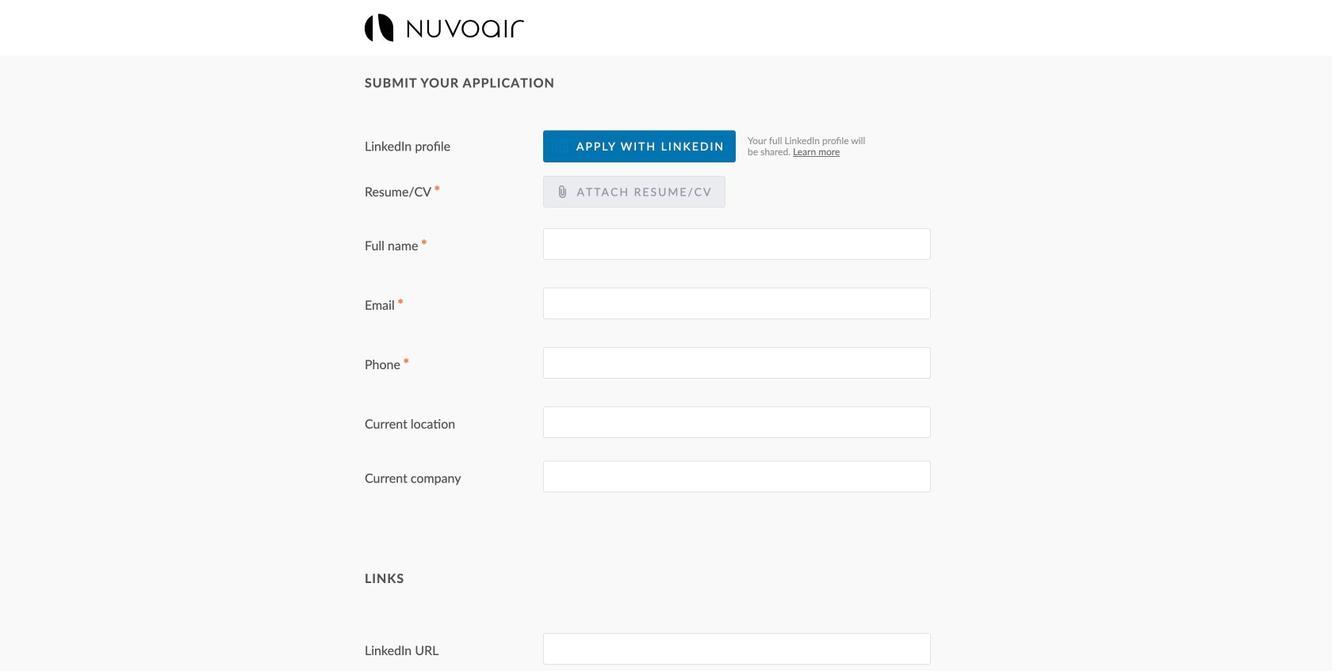 Task type: vqa. For each thing, say whether or not it's contained in the screenshot.
email field
yes



Task type: locate. For each thing, give the bounding box(es) containing it.
None email field
[[543, 288, 931, 320]]

None text field
[[543, 229, 931, 260], [543, 407, 931, 439], [543, 461, 931, 493], [543, 229, 931, 260], [543, 407, 931, 439], [543, 461, 931, 493]]

None text field
[[543, 347, 931, 379], [543, 634, 931, 665], [543, 347, 931, 379], [543, 634, 931, 665]]

paperclip image
[[556, 186, 569, 198]]

nuvoair logo image
[[365, 14, 524, 42]]



